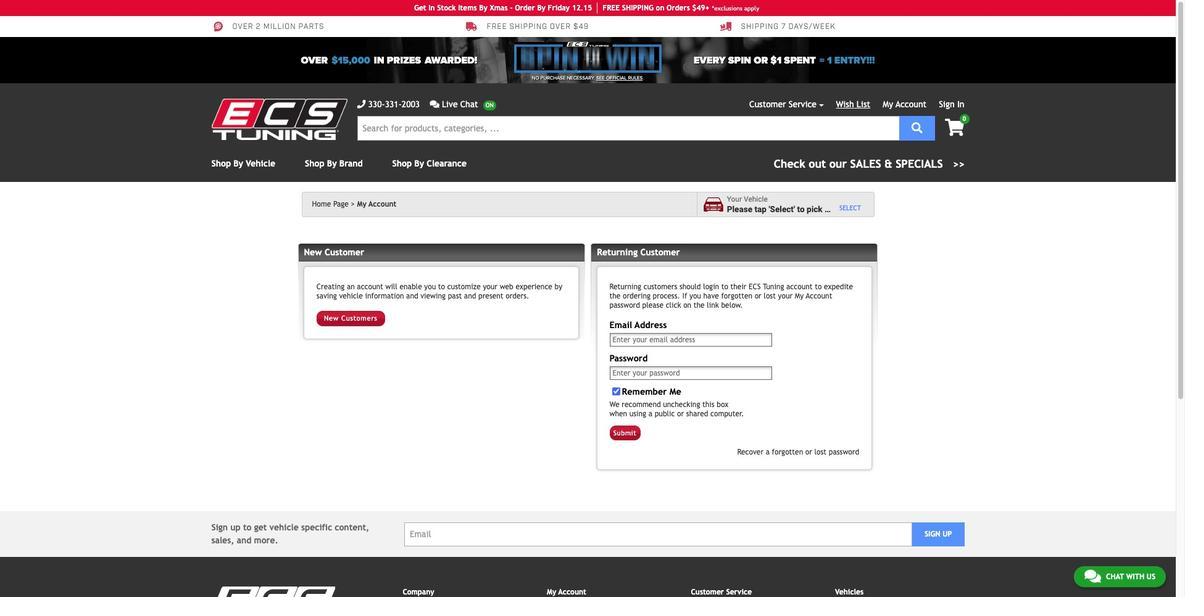 Task type: describe. For each thing, give the bounding box(es) containing it.
forgotten inside returning customers should login to their ecs tuning account to expedite the ordering process. if you have forgotten or lost your my account password please click on the link below.
[[721, 292, 753, 300]]

million
[[263, 22, 296, 32]]

-
[[510, 4, 513, 12]]

with
[[1126, 573, 1145, 582]]

remember
[[622, 387, 667, 397]]

to left expedite
[[815, 282, 822, 291]]

chat with us link
[[1074, 567, 1166, 588]]

password inside returning customers should login to their ecs tuning account to expedite the ordering process. if you have forgotten or lost your my account password please click on the link below.
[[610, 301, 640, 310]]

parts
[[299, 22, 324, 32]]

saving
[[317, 292, 337, 300]]

your inside creating an account will enable you to customize your web experience by saving vehicle information and viewing past and present orders.
[[483, 282, 498, 291]]

order
[[515, 4, 535, 12]]

company
[[403, 589, 434, 597]]

wish list link
[[836, 99, 870, 109]]

see official rules link
[[596, 75, 643, 82]]

vehicle inside your vehicle please tap 'select' to pick a vehicle
[[831, 204, 858, 214]]

sales & specials
[[850, 157, 943, 170]]

see
[[596, 75, 605, 81]]

we recommend unchecking this box when using a public or shared computer.
[[610, 400, 744, 418]]

web
[[500, 282, 513, 291]]

new customers
[[324, 314, 378, 323]]

to left their
[[721, 282, 728, 291]]

by
[[555, 282, 562, 291]]

live chat
[[442, 99, 478, 109]]

please
[[642, 301, 664, 310]]

account inside returning customers should login to their ecs tuning account to expedite the ordering process. if you have forgotten or lost your my account password please click on the link below.
[[786, 282, 813, 291]]

email
[[610, 320, 632, 330]]

2 vertical spatial my account
[[547, 589, 586, 597]]

home
[[312, 200, 331, 209]]

password
[[610, 353, 648, 364]]

1
[[827, 54, 832, 66]]

sign for sign up
[[925, 531, 940, 539]]

clearance
[[427, 159, 467, 169]]

1 horizontal spatial lost
[[815, 448, 827, 457]]

sign up
[[925, 531, 952, 539]]

1 ecs tuning image from the top
[[211, 99, 347, 140]]

or inside returning customers should login to their ecs tuning account to expedite the ordering process. if you have forgotten or lost your my account password please click on the link below.
[[755, 292, 762, 300]]

past
[[448, 292, 462, 300]]

items
[[458, 4, 477, 12]]

free ship ping on orders $49+ *exclusions apply
[[603, 4, 759, 12]]

1 horizontal spatial a
[[766, 448, 770, 457]]

returning for returning customers should login to their ecs tuning account to expedite the ordering process. if you have forgotten or lost your my account password please click on the link below.
[[610, 282, 641, 291]]

login
[[703, 282, 719, 291]]

process.
[[653, 292, 680, 300]]

0
[[963, 115, 966, 122]]

to inside your vehicle please tap 'select' to pick a vehicle
[[797, 204, 805, 214]]

over for over $15,000 in prizes
[[301, 54, 328, 66]]

my inside returning customers should login to their ecs tuning account to expedite the ordering process. if you have forgotten or lost your my account password please click on the link below.
[[795, 292, 804, 300]]

$1
[[771, 54, 782, 66]]

in
[[374, 54, 384, 66]]

by for shop by clearance
[[414, 159, 424, 169]]

ship
[[622, 4, 637, 12]]

email address
[[610, 320, 667, 330]]

1 vertical spatial customer service
[[691, 589, 752, 597]]

public
[[655, 410, 675, 418]]

customer service button
[[749, 98, 824, 111]]

your vehicle please tap 'select' to pick a vehicle
[[727, 195, 858, 214]]

orders
[[667, 4, 690, 12]]

recover a forgotten or lost password
[[737, 448, 859, 457]]

content,
[[335, 523, 369, 533]]

0 link
[[935, 114, 969, 138]]

list
[[857, 99, 870, 109]]

over
[[550, 22, 571, 32]]

search image
[[912, 122, 923, 133]]

using
[[629, 410, 646, 418]]

by for shop by brand
[[327, 159, 337, 169]]

will
[[385, 282, 397, 291]]

shop by brand
[[305, 159, 363, 169]]

sign for sign in
[[939, 99, 955, 109]]

brand
[[339, 159, 363, 169]]

and inside sign up to get vehicle specific content, sales, and more.
[[237, 536, 251, 546]]

free
[[487, 22, 507, 32]]

shop by vehicle
[[211, 159, 275, 169]]

click
[[666, 301, 681, 310]]

or inside we recommend unchecking this box when using a public or shared computer.
[[677, 410, 684, 418]]

me
[[670, 387, 681, 397]]

necessary.
[[567, 75, 595, 81]]

330-331-2003 link
[[357, 98, 420, 111]]

recommend
[[622, 400, 661, 409]]

us
[[1147, 573, 1156, 582]]

330-
[[368, 99, 385, 109]]

please
[[727, 204, 753, 214]]

every
[[694, 54, 726, 66]]

ecs
[[749, 282, 761, 291]]

1 vertical spatial forgotten
[[772, 448, 803, 457]]

shared
[[686, 410, 708, 418]]

2 horizontal spatial my account
[[883, 99, 927, 109]]

get
[[254, 523, 267, 533]]

recover
[[737, 448, 764, 457]]

customize
[[447, 282, 481, 291]]

vehicles
[[835, 589, 864, 597]]

lost inside returning customers should login to their ecs tuning account to expedite the ordering process. if you have forgotten or lost your my account password please click on the link below.
[[764, 292, 776, 300]]

shipping 7 days/week link
[[720, 21, 836, 32]]

sign up to get vehicle specific content, sales, and more.
[[211, 523, 369, 546]]

tap
[[755, 204, 767, 214]]

you inside creating an account will enable you to customize your web experience by saving vehicle information and viewing past and present orders.
[[424, 282, 436, 291]]

over 2 million parts
[[232, 22, 324, 32]]

spin
[[728, 54, 751, 66]]



Task type: vqa. For each thing, say whether or not it's contained in the screenshot.
"Limited
no



Task type: locate. For each thing, give the bounding box(es) containing it.
customers
[[644, 282, 677, 291]]

2 horizontal spatial a
[[825, 204, 829, 214]]

password
[[610, 301, 640, 310], [829, 448, 859, 457]]

vehicle inside creating an account will enable you to customize your web experience by saving vehicle information and viewing past and present orders.
[[339, 292, 363, 300]]

you right if at the right
[[690, 292, 701, 300]]

1 horizontal spatial chat
[[1106, 573, 1124, 582]]

2 account from the left
[[786, 282, 813, 291]]

shop by brand link
[[305, 159, 363, 169]]

sign inside button
[[925, 531, 940, 539]]

up inside sign up to get vehicle specific content, sales, and more.
[[230, 523, 241, 533]]

12.15
[[572, 4, 592, 12]]

330-331-2003
[[368, 99, 420, 109]]

0 horizontal spatial vehicle
[[269, 523, 299, 533]]

.
[[643, 75, 644, 81]]

1 horizontal spatial the
[[694, 301, 705, 310]]

pick
[[807, 204, 823, 214]]

2 horizontal spatial vehicle
[[831, 204, 858, 214]]

comments image left live
[[430, 100, 439, 109]]

viewing
[[421, 292, 446, 300]]

vehicle inside sign up to get vehicle specific content, sales, and more.
[[269, 523, 299, 533]]

your up present
[[483, 282, 498, 291]]

0 horizontal spatial on
[[656, 4, 665, 12]]

1 horizontal spatial password
[[829, 448, 859, 457]]

comments image inside chat with us link
[[1085, 569, 1101, 584]]

chat left with
[[1106, 573, 1124, 582]]

1 vertical spatial in
[[957, 99, 965, 109]]

Search text field
[[357, 116, 899, 141]]

address
[[635, 320, 667, 330]]

and down enable
[[406, 292, 418, 300]]

expedite
[[824, 282, 853, 291]]

Password password field
[[610, 367, 772, 380]]

0 vertical spatial new
[[304, 247, 322, 258]]

1 horizontal spatial and
[[406, 292, 418, 300]]

sales & specials link
[[774, 156, 965, 172]]

my account
[[883, 99, 927, 109], [357, 200, 397, 209], [547, 589, 586, 597]]

over for over 2 million parts
[[232, 22, 254, 32]]

1 horizontal spatial vehicle
[[339, 292, 363, 300]]

to
[[797, 204, 805, 214], [438, 282, 445, 291], [721, 282, 728, 291], [815, 282, 822, 291], [243, 523, 252, 533]]

1 horizontal spatial in
[[957, 99, 965, 109]]

your inside returning customers should login to their ecs tuning account to expedite the ordering process. if you have forgotten or lost your my account password please click on the link below.
[[778, 292, 793, 300]]

1 horizontal spatial forgotten
[[772, 448, 803, 457]]

if
[[682, 292, 687, 300]]

1 horizontal spatial new
[[324, 314, 339, 323]]

1 vertical spatial chat
[[1106, 573, 1124, 582]]

0 horizontal spatial up
[[230, 523, 241, 533]]

apply
[[744, 5, 759, 11]]

*exclusions
[[712, 5, 743, 11]]

the
[[610, 292, 621, 300], [694, 301, 705, 310]]

forgotten
[[721, 292, 753, 300], [772, 448, 803, 457]]

0 horizontal spatial comments image
[[430, 100, 439, 109]]

new up the creating on the left
[[304, 247, 322, 258]]

=
[[820, 54, 825, 66]]

0 horizontal spatial you
[[424, 282, 436, 291]]

in right get
[[429, 4, 435, 12]]

sales
[[850, 157, 881, 170]]

phone image
[[357, 100, 366, 109]]

returning customers should login to their ecs tuning account to expedite the ordering process. if you have forgotten or lost your my account password please click on the link below.
[[610, 282, 853, 310]]

sign for sign up to get vehicle specific content, sales, and more.
[[211, 523, 228, 533]]

have
[[703, 292, 719, 300]]

1 horizontal spatial vehicle
[[744, 195, 768, 204]]

creating
[[317, 282, 345, 291]]

returning inside returning customers should login to their ecs tuning account to expedite the ordering process. if you have forgotten or lost your my account password please click on the link below.
[[610, 282, 641, 291]]

1 horizontal spatial up
[[943, 531, 952, 539]]

0 horizontal spatial a
[[649, 410, 653, 418]]

no purchase necessary. see official rules .
[[532, 75, 644, 81]]

a inside your vehicle please tap 'select' to pick a vehicle
[[825, 204, 829, 214]]

1 vertical spatial vehicle
[[744, 195, 768, 204]]

1 vertical spatial new
[[324, 314, 339, 323]]

or left $1
[[754, 54, 768, 66]]

1 horizontal spatial my account
[[547, 589, 586, 597]]

on right ping
[[656, 4, 665, 12]]

up for sign up to get vehicle specific content, sales, and more.
[[230, 523, 241, 533]]

ordering
[[623, 292, 651, 300]]

chat inside chat with us link
[[1106, 573, 1124, 582]]

0 horizontal spatial password
[[610, 301, 640, 310]]

0 vertical spatial lost
[[764, 292, 776, 300]]

1 horizontal spatial your
[[778, 292, 793, 300]]

2
[[256, 22, 261, 32]]

1 horizontal spatial shop
[[305, 159, 324, 169]]

2 horizontal spatial and
[[464, 292, 476, 300]]

a right "pick"
[[825, 204, 829, 214]]

specific
[[301, 523, 332, 533]]

and right sales,
[[237, 536, 251, 546]]

days/week
[[789, 22, 836, 32]]

2 ecs tuning image from the top
[[211, 587, 335, 598]]

0 horizontal spatial service
[[726, 589, 752, 597]]

tuning
[[763, 282, 784, 291]]

account
[[357, 282, 383, 291], [786, 282, 813, 291]]

new for new customers
[[324, 314, 339, 323]]

to inside creating an account will enable you to customize your web experience by saving vehicle information and viewing past and present orders.
[[438, 282, 445, 291]]

0 vertical spatial customer service
[[749, 99, 817, 109]]

purchase
[[541, 75, 566, 81]]

Remember Me checkbox
[[612, 388, 620, 396]]

account inside creating an account will enable you to customize your web experience by saving vehicle information and viewing past and present orders.
[[357, 282, 383, 291]]

sign inside sign up to get vehicle specific content, sales, and more.
[[211, 523, 228, 533]]

customer
[[749, 99, 786, 109], [325, 247, 364, 258], [640, 247, 680, 258], [691, 589, 724, 597]]

0 vertical spatial vehicle
[[831, 204, 858, 214]]

0 vertical spatial your
[[483, 282, 498, 291]]

by
[[479, 4, 488, 12], [537, 4, 546, 12], [233, 159, 243, 169], [327, 159, 337, 169], [414, 159, 424, 169]]

0 horizontal spatial in
[[429, 4, 435, 12]]

get
[[414, 4, 426, 12]]

account up information
[[357, 282, 383, 291]]

0 vertical spatial forgotten
[[721, 292, 753, 300]]

home page link
[[312, 200, 355, 209]]

over $15,000 in prizes
[[301, 54, 421, 66]]

0 horizontal spatial and
[[237, 536, 251, 546]]

experience
[[516, 282, 552, 291]]

customer service
[[749, 99, 817, 109], [691, 589, 752, 597]]

wish
[[836, 99, 854, 109]]

stock
[[437, 4, 456, 12]]

1 vertical spatial returning
[[610, 282, 641, 291]]

vehicle
[[831, 204, 858, 214], [339, 292, 363, 300], [269, 523, 299, 533]]

box
[[717, 400, 729, 409]]

0 vertical spatial a
[[825, 204, 829, 214]]

on inside returning customers should login to their ecs tuning account to expedite the ordering process. if you have forgotten or lost your my account password please click on the link below.
[[683, 301, 691, 310]]

on down if at the right
[[683, 301, 691, 310]]

ecs tuning image up shop by vehicle link
[[211, 99, 347, 140]]

a for vehicle
[[825, 204, 829, 214]]

0 horizontal spatial account
[[357, 282, 383, 291]]

1 vertical spatial you
[[690, 292, 701, 300]]

chat with us
[[1106, 573, 1156, 582]]

&
[[885, 157, 892, 170]]

more.
[[254, 536, 278, 546]]

customer service inside dropdown button
[[749, 99, 817, 109]]

entry!!!
[[835, 54, 875, 66]]

comments image for chat
[[1085, 569, 1101, 584]]

or right recover
[[805, 448, 812, 457]]

1 vertical spatial the
[[694, 301, 705, 310]]

sales,
[[211, 536, 234, 546]]

new
[[304, 247, 322, 258], [324, 314, 339, 323]]

in
[[429, 4, 435, 12], [957, 99, 965, 109]]

1 vertical spatial ecs tuning image
[[211, 587, 335, 598]]

1 horizontal spatial you
[[690, 292, 701, 300]]

1 horizontal spatial over
[[301, 54, 328, 66]]

the left ordering
[[610, 292, 621, 300]]

in up 0
[[957, 99, 965, 109]]

or down unchecking
[[677, 410, 684, 418]]

select link
[[840, 204, 861, 213]]

in for get
[[429, 4, 435, 12]]

a for public
[[649, 410, 653, 418]]

0 vertical spatial my account
[[883, 99, 927, 109]]

to up viewing
[[438, 282, 445, 291]]

vehicle
[[246, 159, 275, 169], [744, 195, 768, 204]]

1 vertical spatial a
[[649, 410, 653, 418]]

comments image for live
[[430, 100, 439, 109]]

1 vertical spatial lost
[[815, 448, 827, 457]]

0 vertical spatial ecs tuning image
[[211, 99, 347, 140]]

1 horizontal spatial account
[[786, 282, 813, 291]]

1 shop from the left
[[211, 159, 231, 169]]

1 vertical spatial your
[[778, 292, 793, 300]]

0 horizontal spatial the
[[610, 292, 621, 300]]

computer.
[[711, 410, 744, 418]]

an
[[347, 282, 355, 291]]

forgotten right recover
[[772, 448, 803, 457]]

0 vertical spatial password
[[610, 301, 640, 310]]

0 horizontal spatial your
[[483, 282, 498, 291]]

0 horizontal spatial my account
[[357, 200, 397, 209]]

1 horizontal spatial comments image
[[1085, 569, 1101, 584]]

0 vertical spatial chat
[[460, 99, 478, 109]]

you up viewing
[[424, 282, 436, 291]]

0 vertical spatial returning
[[597, 247, 638, 258]]

None submit
[[610, 426, 640, 441]]

vehicle down an
[[339, 292, 363, 300]]

in for sign
[[957, 99, 965, 109]]

prizes
[[387, 54, 421, 66]]

up
[[230, 523, 241, 533], [943, 531, 952, 539]]

1 vertical spatial vehicle
[[339, 292, 363, 300]]

this
[[703, 400, 715, 409]]

customer inside dropdown button
[[749, 99, 786, 109]]

sign in
[[939, 99, 965, 109]]

to left "pick"
[[797, 204, 805, 214]]

every spin or $1 spent = 1 entry!!!
[[694, 54, 875, 66]]

service inside the customer service dropdown button
[[789, 99, 817, 109]]

returning customer
[[597, 247, 680, 258]]

xmas
[[490, 4, 508, 12]]

1 vertical spatial over
[[301, 54, 328, 66]]

0 horizontal spatial lost
[[764, 292, 776, 300]]

and down the 'customize' on the top of the page
[[464, 292, 476, 300]]

3 shop from the left
[[392, 159, 412, 169]]

comments image
[[430, 100, 439, 109], [1085, 569, 1101, 584]]

ecs tuning image
[[211, 99, 347, 140], [211, 587, 335, 598]]

ecs tuning 'spin to win' contest logo image
[[514, 42, 661, 73]]

up for sign up
[[943, 531, 952, 539]]

1 horizontal spatial service
[[789, 99, 817, 109]]

over down "parts"
[[301, 54, 328, 66]]

live
[[442, 99, 458, 109]]

shop for shop by brand
[[305, 159, 324, 169]]

orders.
[[506, 292, 529, 300]]

0 horizontal spatial new
[[304, 247, 322, 258]]

0 vertical spatial service
[[789, 99, 817, 109]]

1 horizontal spatial on
[[683, 301, 691, 310]]

shopping cart image
[[945, 119, 965, 136]]

over left '2'
[[232, 22, 254, 32]]

to left get
[[243, 523, 252, 533]]

a inside we recommend unchecking this box when using a public or shared computer.
[[649, 410, 653, 418]]

your down tuning
[[778, 292, 793, 300]]

0 horizontal spatial shop
[[211, 159, 231, 169]]

shop for shop by vehicle
[[211, 159, 231, 169]]

comments image left chat with us
[[1085, 569, 1101, 584]]

0 horizontal spatial chat
[[460, 99, 478, 109]]

account right tuning
[[786, 282, 813, 291]]

unchecking
[[663, 400, 700, 409]]

comments image inside live chat link
[[430, 100, 439, 109]]

ping
[[637, 4, 654, 12]]

vehicle up more.
[[269, 523, 299, 533]]

chat
[[460, 99, 478, 109], [1106, 573, 1124, 582]]

free shipping over $49
[[487, 22, 589, 32]]

2 vertical spatial vehicle
[[269, 523, 299, 533]]

you inside returning customers should login to their ecs tuning account to expedite the ordering process. if you have forgotten or lost your my account password please click on the link below.
[[690, 292, 701, 300]]

on
[[656, 4, 665, 12], [683, 301, 691, 310]]

2 shop from the left
[[305, 159, 324, 169]]

live chat link
[[430, 98, 496, 111]]

a right recover
[[766, 448, 770, 457]]

present
[[478, 292, 504, 300]]

a right using
[[649, 410, 653, 418]]

0 vertical spatial over
[[232, 22, 254, 32]]

up inside button
[[943, 531, 952, 539]]

wish list
[[836, 99, 870, 109]]

or
[[754, 54, 768, 66], [755, 292, 762, 300], [677, 410, 684, 418], [805, 448, 812, 457]]

chat inside live chat link
[[460, 99, 478, 109]]

'select'
[[769, 204, 795, 214]]

new for new customer
[[304, 247, 322, 258]]

get in stock items by xmas - order by friday 12.15
[[414, 4, 592, 12]]

0 vertical spatial you
[[424, 282, 436, 291]]

free
[[603, 4, 620, 12]]

0 vertical spatial on
[[656, 4, 665, 12]]

select
[[840, 204, 861, 212]]

0 horizontal spatial vehicle
[[246, 159, 275, 169]]

new down saving at the left of the page
[[324, 314, 339, 323]]

chat right live
[[460, 99, 478, 109]]

1 vertical spatial password
[[829, 448, 859, 457]]

1 account from the left
[[357, 282, 383, 291]]

0 vertical spatial in
[[429, 4, 435, 12]]

1 vertical spatial my account
[[357, 200, 397, 209]]

1 vertical spatial service
[[726, 589, 752, 597]]

ecs tuning image down more.
[[211, 587, 335, 598]]

free shipping over $49 link
[[466, 21, 589, 32]]

new customer
[[304, 247, 364, 258]]

returning for returning customer
[[597, 247, 638, 258]]

we
[[610, 400, 620, 409]]

Email email field
[[404, 523, 912, 547]]

by for shop by vehicle
[[233, 159, 243, 169]]

vehicle inside your vehicle please tap 'select' to pick a vehicle
[[744, 195, 768, 204]]

2 horizontal spatial shop
[[392, 159, 412, 169]]

2 vertical spatial a
[[766, 448, 770, 457]]

0 vertical spatial vehicle
[[246, 159, 275, 169]]

1 vertical spatial on
[[683, 301, 691, 310]]

Email Address email field
[[610, 333, 772, 347]]

account inside returning customers should login to their ecs tuning account to expedite the ordering process. if you have forgotten or lost your my account password please click on the link below.
[[806, 292, 832, 300]]

vehicle right "pick"
[[831, 204, 858, 214]]

forgotten down their
[[721, 292, 753, 300]]

0 vertical spatial the
[[610, 292, 621, 300]]

to inside sign up to get vehicle specific content, sales, and more.
[[243, 523, 252, 533]]

the left link
[[694, 301, 705, 310]]

shop for shop by clearance
[[392, 159, 412, 169]]

creating an account will enable you to customize your web experience by saving vehicle information and viewing past and present orders.
[[317, 282, 562, 300]]

or down ecs
[[755, 292, 762, 300]]

0 vertical spatial comments image
[[430, 100, 439, 109]]

0 horizontal spatial forgotten
[[721, 292, 753, 300]]

1 vertical spatial comments image
[[1085, 569, 1101, 584]]

spent
[[784, 54, 816, 66]]

0 horizontal spatial over
[[232, 22, 254, 32]]

shop
[[211, 159, 231, 169], [305, 159, 324, 169], [392, 159, 412, 169]]



